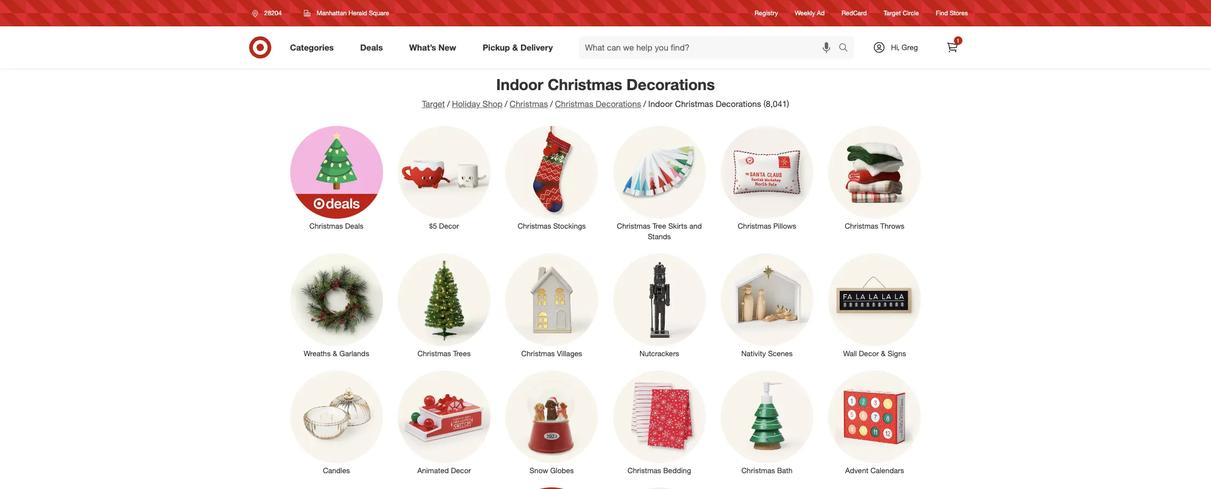 Task type: vqa. For each thing, say whether or not it's contained in the screenshot.
eye to the right
no



Task type: describe. For each thing, give the bounding box(es) containing it.
categories link
[[281, 36, 347, 59]]

christmas villages link
[[498, 251, 606, 359]]

1 horizontal spatial indoor
[[648, 99, 673, 109]]

1 link
[[941, 36, 964, 59]]

bedding
[[664, 466, 691, 475]]

snow globes link
[[498, 369, 606, 476]]

christmas stockings link
[[498, 124, 606, 231]]

find
[[936, 9, 948, 17]]

new
[[439, 42, 456, 52]]

holiday shop link
[[452, 99, 503, 109]]

christmas tree skirts and stands link
[[606, 124, 713, 242]]

candles link
[[283, 369, 390, 476]]

wreaths & garlands
[[304, 349, 369, 358]]

decor for $5
[[439, 221, 459, 230]]

1 / from the left
[[447, 99, 450, 109]]

search button
[[834, 36, 859, 61]]

hi,
[[891, 43, 900, 52]]

target circle link
[[884, 9, 919, 18]]

nutcrackers
[[640, 349, 680, 358]]

28204
[[264, 9, 282, 17]]

and
[[690, 221, 702, 230]]

what's
[[409, 42, 436, 52]]

globes
[[550, 466, 574, 475]]

christmas link
[[510, 99, 548, 109]]

christmas stockings
[[518, 221, 586, 230]]

redcard link
[[842, 9, 867, 18]]

wall
[[844, 349, 857, 358]]

0 vertical spatial &
[[513, 42, 518, 52]]

hi, greg
[[891, 43, 918, 52]]

advent calendars
[[846, 466, 904, 475]]

pillows
[[774, 221, 797, 230]]

nativity
[[742, 349, 766, 358]]

christmas pillows link
[[713, 124, 821, 231]]

holiday
[[452, 99, 480, 109]]

pickup & delivery link
[[474, 36, 566, 59]]

christmas for christmas deals
[[310, 221, 343, 230]]

deals inside the christmas deals "link"
[[345, 221, 364, 230]]

search
[[834, 43, 859, 54]]

pickup
[[483, 42, 510, 52]]

bath
[[777, 466, 793, 475]]

christmas deals link
[[283, 124, 390, 231]]

christmas for christmas villages
[[522, 349, 555, 358]]

advent
[[846, 466, 869, 475]]

signs
[[888, 349, 906, 358]]

christmas bath link
[[713, 369, 821, 476]]

skirts
[[669, 221, 688, 230]]

christmas villages
[[522, 349, 582, 358]]

deals inside deals link
[[360, 42, 383, 52]]

what's new link
[[400, 36, 470, 59]]

snow globes
[[530, 466, 574, 475]]

What can we help you find? suggestions appear below search field
[[579, 36, 841, 59]]

animated decor
[[417, 466, 471, 475]]

square
[[369, 9, 389, 17]]

& garlands
[[333, 349, 369, 358]]

target inside indoor christmas decorations target / holiday shop / christmas / christmas decorations / indoor christmas decorations (8,041)
[[422, 99, 445, 109]]

wall decor & signs
[[844, 349, 906, 358]]

1 horizontal spatial &
[[881, 349, 886, 358]]

manhattan
[[317, 9, 347, 17]]

christmas decorations link
[[555, 99, 641, 109]]

advent calendars link
[[821, 369, 929, 476]]

wall decor & signs link
[[821, 251, 929, 359]]

animated
[[417, 466, 449, 475]]

0 horizontal spatial indoor
[[496, 75, 544, 94]]

registry
[[755, 9, 778, 17]]

ad
[[817, 9, 825, 17]]



Task type: locate. For each thing, give the bounding box(es) containing it.
$5 decor link
[[390, 124, 498, 231]]

find stores link
[[936, 9, 968, 18]]

stockings
[[554, 221, 586, 230]]

0 horizontal spatial &
[[513, 42, 518, 52]]

target
[[884, 9, 901, 17], [422, 99, 445, 109]]

nativity scenes
[[742, 349, 793, 358]]

christmas inside 'link'
[[518, 221, 551, 230]]

christmas trees
[[418, 349, 471, 358]]

stands
[[648, 232, 671, 241]]

nativity scenes link
[[713, 251, 821, 359]]

0 vertical spatial deals
[[360, 42, 383, 52]]

delivery
[[521, 42, 553, 52]]

1 horizontal spatial target
[[884, 9, 901, 17]]

throws
[[881, 221, 905, 230]]

3 / from the left
[[550, 99, 553, 109]]

target left the 'holiday'
[[422, 99, 445, 109]]

4 / from the left
[[644, 99, 646, 109]]

christmas throws
[[845, 221, 905, 230]]

weekly ad link
[[795, 9, 825, 18]]

christmas inside "link"
[[845, 221, 879, 230]]

0 vertical spatial target
[[884, 9, 901, 17]]

weekly ad
[[795, 9, 825, 17]]

0 vertical spatial decor
[[439, 221, 459, 230]]

/
[[447, 99, 450, 109], [505, 99, 508, 109], [550, 99, 553, 109], [644, 99, 646, 109]]

manhattan herald square button
[[297, 4, 396, 23]]

deals link
[[351, 36, 396, 59]]

weekly
[[795, 9, 816, 17]]

decor for wall
[[859, 349, 879, 358]]

villages
[[557, 349, 582, 358]]

christmas bedding
[[628, 466, 691, 475]]

pickup & delivery
[[483, 42, 553, 52]]

christmas tree skirts and stands
[[617, 221, 702, 241]]

manhattan herald square
[[317, 9, 389, 17]]

snow
[[530, 466, 548, 475]]

greg
[[902, 43, 918, 52]]

1 vertical spatial deals
[[345, 221, 364, 230]]

christmas bath
[[742, 466, 793, 475]]

28204 button
[[245, 4, 293, 23]]

christmas for christmas bedding
[[628, 466, 661, 475]]

/ right "target" link
[[447, 99, 450, 109]]

1 vertical spatial decor
[[859, 349, 879, 358]]

decorations
[[627, 75, 715, 94], [596, 99, 641, 109], [716, 99, 762, 109]]

wreaths & garlands link
[[283, 251, 390, 359]]

christmas bedding link
[[606, 369, 713, 476]]

wreaths
[[304, 349, 331, 358]]

redcard
[[842, 9, 867, 17]]

target link
[[422, 99, 445, 109]]

target circle
[[884, 9, 919, 17]]

circle
[[903, 9, 919, 17]]

stores
[[950, 9, 968, 17]]

christmas trees link
[[390, 251, 498, 359]]

& left signs
[[881, 349, 886, 358]]

candles
[[323, 466, 350, 475]]

christmas for christmas tree skirts and stands
[[617, 221, 651, 230]]

christmas pillows
[[738, 221, 797, 230]]

decor for animated
[[451, 466, 471, 475]]

scenes
[[768, 349, 793, 358]]

1
[[957, 37, 960, 44]]

(8,041)
[[764, 99, 790, 109]]

& right the pickup
[[513, 42, 518, 52]]

2 / from the left
[[505, 99, 508, 109]]

christmas deals
[[310, 221, 364, 230]]

christmas throws link
[[821, 124, 929, 231]]

christmas for christmas throws
[[845, 221, 879, 230]]

christmas for christmas trees
[[418, 349, 451, 358]]

$5
[[429, 221, 437, 230]]

1 vertical spatial indoor
[[648, 99, 673, 109]]

christmas for christmas stockings
[[518, 221, 551, 230]]

animated decor link
[[390, 369, 498, 476]]

christmas inside christmas tree skirts and stands
[[617, 221, 651, 230]]

0 horizontal spatial target
[[422, 99, 445, 109]]

0 vertical spatial indoor
[[496, 75, 544, 94]]

registry link
[[755, 9, 778, 18]]

christmas for christmas bath
[[742, 466, 775, 475]]

trees
[[453, 349, 471, 358]]

find stores
[[936, 9, 968, 17]]

/ right shop
[[505, 99, 508, 109]]

decor right $5
[[439, 221, 459, 230]]

shop
[[483, 99, 503, 109]]

what's new
[[409, 42, 456, 52]]

/ right christmas decorations link
[[644, 99, 646, 109]]

herald
[[349, 9, 367, 17]]

1 vertical spatial target
[[422, 99, 445, 109]]

decor right wall
[[859, 349, 879, 358]]

christmas inside "link"
[[310, 221, 343, 230]]

calendars
[[871, 466, 904, 475]]

$5 decor
[[429, 221, 459, 230]]

2 vertical spatial decor
[[451, 466, 471, 475]]

/ right christmas link
[[550, 99, 553, 109]]

target left "circle"
[[884, 9, 901, 17]]

indoor christmas decorations target / holiday shop / christmas / christmas decorations / indoor christmas decorations (8,041)
[[422, 75, 790, 109]]

decor right animated
[[451, 466, 471, 475]]

deals
[[360, 42, 383, 52], [345, 221, 364, 230]]

categories
[[290, 42, 334, 52]]

nutcrackers link
[[606, 251, 713, 359]]

&
[[513, 42, 518, 52], [881, 349, 886, 358]]

christmas
[[548, 75, 623, 94], [510, 99, 548, 109], [555, 99, 594, 109], [675, 99, 714, 109], [310, 221, 343, 230], [518, 221, 551, 230], [617, 221, 651, 230], [738, 221, 772, 230], [845, 221, 879, 230], [418, 349, 451, 358], [522, 349, 555, 358], [628, 466, 661, 475], [742, 466, 775, 475]]

1 vertical spatial &
[[881, 349, 886, 358]]

christmas for christmas pillows
[[738, 221, 772, 230]]



